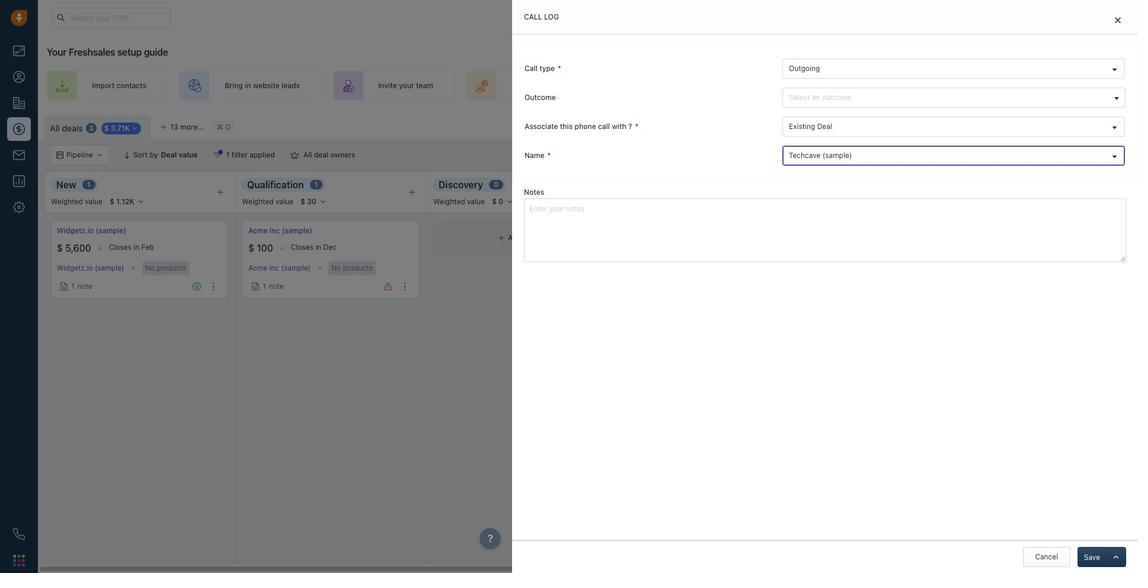 Task type: locate. For each thing, give the bounding box(es) containing it.
?
[[629, 122, 632, 131]]

all left deals on the top
[[50, 123, 60, 133]]

quotas and forecasting
[[980, 151, 1061, 160]]

0 vertical spatial inc
[[270, 226, 280, 235]]

2 horizontal spatial in
[[316, 243, 321, 252]]

select
[[789, 93, 810, 102]]

closes left feb
[[109, 243, 132, 252]]

2 widgetz.io (sample) from the top
[[57, 264, 124, 273]]

all for deals
[[50, 123, 60, 133]]

1 vertical spatial add deal
[[1096, 121, 1127, 130]]

$
[[57, 243, 63, 254], [248, 243, 254, 254]]

0 horizontal spatial no products
[[145, 264, 187, 273]]

your
[[47, 47, 67, 58]]

products
[[157, 264, 187, 273], [343, 264, 373, 273]]

set up your sales pipeline
[[832, 81, 920, 90]]

add deal button
[[1080, 116, 1132, 136]]

existing deal link
[[783, 117, 1125, 136]]

with
[[612, 122, 627, 131]]

2 acme inc (sample) link from the top
[[248, 264, 311, 273]]

1 horizontal spatial all
[[303, 151, 312, 159]]

1 acme inc (sample) from the top
[[248, 226, 312, 235]]

all
[[50, 123, 60, 133], [303, 151, 312, 159]]

inc
[[270, 226, 280, 235], [269, 264, 279, 273]]

0 vertical spatial acme
[[248, 226, 268, 235]]

select an outcome
[[789, 93, 852, 102]]

2 1 note from the left
[[263, 282, 284, 291]]

0 vertical spatial call
[[524, 12, 542, 21]]

1 team from the left
[[416, 81, 433, 90]]

bring in website leads link
[[180, 71, 321, 101]]

acme inc (sample)
[[248, 226, 312, 235], [248, 264, 311, 273]]

widgetz.io (sample) down 5,600
[[57, 264, 124, 273]]

deal inside button
[[314, 151, 329, 159]]

website
[[253, 81, 280, 90]]

acme up $ 100
[[248, 226, 268, 235]]

note for $ 5,600
[[77, 282, 92, 291]]

2 products from the left
[[343, 264, 373, 273]]

note
[[77, 282, 92, 291], [269, 282, 284, 291]]

filter
[[232, 151, 248, 159]]

deal
[[1013, 81, 1028, 90], [1112, 121, 1127, 130], [314, 151, 329, 159], [524, 234, 538, 243]]

add inside add deal link
[[998, 81, 1011, 90]]

0 vertical spatial add
[[998, 81, 1011, 90]]

add
[[998, 81, 1011, 90], [1096, 121, 1110, 130], [508, 234, 522, 243]]

0
[[494, 181, 499, 189]]

$ left 5,600
[[57, 243, 63, 254]]

acme inc (sample) link
[[248, 226, 312, 236], [248, 264, 311, 273]]

1 vertical spatial acme
[[248, 264, 267, 273]]

1 vertical spatial all
[[303, 151, 312, 159]]

container_wx8msf4aqz5i3rn1 image down $ 100
[[251, 283, 260, 291]]

closes left dec
[[291, 243, 314, 252]]

1 horizontal spatial add deal
[[998, 81, 1028, 90]]

1 note down 5,600
[[71, 282, 92, 291]]

1 vertical spatial widgetz.io
[[57, 264, 93, 273]]

0 vertical spatial widgetz.io (sample)
[[57, 226, 126, 235]]

0 horizontal spatial 1 note
[[71, 282, 92, 291]]

inc up 100
[[270, 226, 280, 235]]

1 horizontal spatial in
[[245, 81, 251, 90]]

1 horizontal spatial no products
[[332, 264, 373, 273]]

1 vertical spatial widgetz.io (sample) link
[[57, 264, 124, 273]]

dialog
[[512, 0, 1138, 574]]

2 inc from the top
[[269, 264, 279, 273]]

to
[[554, 81, 561, 90]]

acme
[[248, 226, 268, 235], [248, 264, 267, 273]]

⌘ o
[[217, 123, 231, 132]]

container_wx8msf4aqz5i3rn1 image down 0
[[498, 235, 505, 242]]

1 left filter
[[226, 151, 230, 159]]

route leads to your team link
[[467, 71, 619, 101]]

set
[[832, 81, 843, 90]]

2 acme inc (sample) from the top
[[248, 264, 311, 273]]

closes in dec
[[291, 243, 337, 252]]

1 horizontal spatial closes
[[291, 243, 314, 252]]

import
[[92, 81, 115, 90]]

inc down 100
[[269, 264, 279, 273]]

0 vertical spatial widgetz.io
[[57, 226, 94, 235]]

widgetz.io (sample) link
[[57, 226, 126, 236], [57, 264, 124, 273]]

all inside button
[[303, 151, 312, 159]]

(sample) down closes in dec
[[281, 264, 311, 273]]

2 no from the left
[[332, 264, 341, 273]]

no products down feb
[[145, 264, 187, 273]]

$ 100
[[248, 243, 273, 254]]

2 horizontal spatial your
[[856, 81, 871, 90]]

0 horizontal spatial in
[[134, 243, 139, 252]]

1 horizontal spatial note
[[269, 282, 284, 291]]

leads
[[282, 81, 300, 90], [534, 81, 552, 90]]

widgetz.io (sample)
[[57, 226, 126, 235], [57, 264, 124, 273]]

leads right website
[[282, 81, 300, 90]]

1 closes from the left
[[109, 243, 132, 252]]

2 your from the left
[[563, 81, 578, 90]]

(sample)
[[823, 151, 852, 160], [96, 226, 126, 235], [282, 226, 312, 235], [95, 264, 124, 273], [281, 264, 311, 273]]

your right up
[[856, 81, 871, 90]]

widgetz.io
[[57, 226, 94, 235], [57, 264, 93, 273]]

1 vertical spatial widgetz.io (sample)
[[57, 264, 124, 273]]

outcome
[[822, 93, 852, 102]]

$ for $ 5,600
[[57, 243, 63, 254]]

1 no products from the left
[[145, 264, 187, 273]]

1 products from the left
[[157, 264, 187, 273]]

widgetz.io down '$ 5,600'
[[57, 264, 93, 273]]

widgetz.io (sample) link up 5,600
[[57, 226, 126, 236]]

1 horizontal spatial 1 note
[[263, 282, 284, 291]]

1 horizontal spatial your
[[563, 81, 578, 90]]

1 horizontal spatial products
[[343, 264, 373, 273]]

0 vertical spatial acme inc (sample) link
[[248, 226, 312, 236]]

1
[[226, 151, 230, 159], [87, 181, 90, 189], [315, 181, 318, 189], [71, 282, 74, 291], [263, 282, 266, 291]]

in for qualification
[[316, 243, 321, 252]]

0 horizontal spatial container_wx8msf4aqz5i3rn1 image
[[290, 151, 299, 159]]

add deal link
[[953, 71, 1049, 101]]

1 inside button
[[226, 151, 230, 159]]

1 right new at the left of the page
[[87, 181, 90, 189]]

1 vertical spatial call
[[525, 64, 538, 73]]

3 your from the left
[[856, 81, 871, 90]]

1 1 note from the left
[[71, 282, 92, 291]]

no products
[[145, 264, 187, 273], [332, 264, 373, 273]]

widgetz.io up '$ 5,600'
[[57, 226, 94, 235]]

container_wx8msf4aqz5i3rn1 image left quotas
[[968, 151, 977, 159]]

up
[[845, 81, 854, 90]]

1 your from the left
[[399, 81, 414, 90]]

all left owners
[[303, 151, 312, 159]]

your right invite
[[399, 81, 414, 90]]

container_wx8msf4aqz5i3rn1 image
[[213, 151, 221, 159], [968, 151, 977, 159], [60, 283, 68, 291], [251, 283, 260, 291]]

no down dec
[[332, 264, 341, 273]]

your freshsales setup guide
[[47, 47, 168, 58]]

acme inc (sample) link up 100
[[248, 226, 312, 236]]

existing
[[789, 122, 815, 131]]

1 down all deal owners button
[[315, 181, 318, 189]]

an
[[812, 93, 820, 102]]

0 vertical spatial acme inc (sample)
[[248, 226, 312, 235]]

closes
[[109, 243, 132, 252], [291, 243, 314, 252]]

2 widgetz.io (sample) link from the top
[[57, 264, 124, 273]]

leads up outcome
[[534, 81, 552, 90]]

widgetz.io (sample) link down 5,600
[[57, 264, 124, 273]]

0 horizontal spatial leads
[[282, 81, 300, 90]]

this
[[560, 122, 573, 131]]

no products down dec
[[332, 264, 373, 273]]

call
[[524, 12, 542, 21], [525, 64, 538, 73]]

team inside route leads to your team link
[[580, 81, 597, 90]]

no products for $ 5,600
[[145, 264, 187, 273]]

0 horizontal spatial note
[[77, 282, 92, 291]]

container_wx8msf4aqz5i3rn1 image inside '1 filter applied' button
[[213, 151, 221, 159]]

2 no products from the left
[[332, 264, 373, 273]]

1 note from the left
[[77, 282, 92, 291]]

all for deal
[[303, 151, 312, 159]]

1 leads from the left
[[282, 81, 300, 90]]

0 horizontal spatial team
[[416, 81, 433, 90]]

container_wx8msf4aqz5i3rn1 image left filter
[[213, 151, 221, 159]]

1 down 100
[[263, 282, 266, 291]]

dec
[[323, 243, 337, 252]]

select an outcome button
[[783, 88, 1126, 108]]

0 horizontal spatial products
[[157, 264, 187, 273]]

your right to in the left of the page
[[563, 81, 578, 90]]

1 $ from the left
[[57, 243, 63, 254]]

1 horizontal spatial add
[[998, 81, 1011, 90]]

0 vertical spatial container_wx8msf4aqz5i3rn1 image
[[290, 151, 299, 159]]

add deal
[[998, 81, 1028, 90], [1096, 121, 1127, 130], [508, 234, 538, 243]]

team right to in the left of the page
[[580, 81, 597, 90]]

team right invite
[[416, 81, 433, 90]]

container_wx8msf4aqz5i3rn1 image inside quotas and forecasting link
[[968, 151, 977, 159]]

2 team from the left
[[580, 81, 597, 90]]

set up your sales pipeline link
[[786, 71, 941, 101]]

1 horizontal spatial leads
[[534, 81, 552, 90]]

1 vertical spatial inc
[[269, 264, 279, 273]]

2 closes from the left
[[291, 243, 314, 252]]

$ left 100
[[248, 243, 254, 254]]

acme inc (sample) up 100
[[248, 226, 312, 235]]

guide
[[144, 47, 168, 58]]

freshsales
[[69, 47, 115, 58]]

0 horizontal spatial your
[[399, 81, 414, 90]]

2 note from the left
[[269, 282, 284, 291]]

1 widgetz.io from the top
[[57, 226, 94, 235]]

acme down $ 100
[[248, 264, 267, 273]]

team inside invite your team link
[[416, 81, 433, 90]]

bring in website leads
[[225, 81, 300, 90]]

1 horizontal spatial team
[[580, 81, 597, 90]]

invite your team
[[378, 81, 433, 90]]

in left dec
[[316, 243, 321, 252]]

acme inc (sample) down 100
[[248, 264, 311, 273]]

note down 100
[[269, 282, 284, 291]]

0 vertical spatial widgetz.io (sample) link
[[57, 226, 126, 236]]

container_wx8msf4aqz5i3rn1 image right "applied"
[[290, 151, 299, 159]]

in right bring at the left
[[245, 81, 251, 90]]

outgoing
[[789, 64, 820, 73]]

call left type
[[525, 64, 538, 73]]

0 vertical spatial all
[[50, 123, 60, 133]]

widgetz.io (sample) up 5,600
[[57, 226, 126, 235]]

1 vertical spatial container_wx8msf4aqz5i3rn1 image
[[498, 235, 505, 242]]

1 note
[[71, 282, 92, 291], [263, 282, 284, 291]]

2 vertical spatial add deal
[[508, 234, 538, 243]]

in left feb
[[134, 243, 139, 252]]

quotas
[[980, 151, 1004, 160]]

0 horizontal spatial no
[[145, 264, 155, 273]]

container_wx8msf4aqz5i3rn1 image
[[290, 151, 299, 159], [498, 235, 505, 242]]

$ for $ 100
[[248, 243, 254, 254]]

deals
[[62, 123, 83, 133]]

1 vertical spatial acme inc (sample) link
[[248, 264, 311, 273]]

0 horizontal spatial $
[[57, 243, 63, 254]]

1 vertical spatial add
[[1096, 121, 1110, 130]]

0 horizontal spatial add deal
[[508, 234, 538, 243]]

0 vertical spatial add deal
[[998, 81, 1028, 90]]

0 horizontal spatial closes
[[109, 243, 132, 252]]

2 horizontal spatial add
[[1096, 121, 1110, 130]]

feb
[[141, 243, 154, 252]]

note down 5,600
[[77, 282, 92, 291]]

call left log
[[524, 12, 542, 21]]

no down feb
[[145, 264, 155, 273]]

2 horizontal spatial add deal
[[1096, 121, 1127, 130]]

close image
[[1115, 17, 1121, 24]]

in
[[245, 81, 251, 90], [134, 243, 139, 252], [316, 243, 321, 252]]

1 note down 100
[[263, 282, 284, 291]]

2 $ from the left
[[248, 243, 254, 254]]

0 horizontal spatial all
[[50, 123, 60, 133]]

2 vertical spatial add
[[508, 234, 522, 243]]

1 horizontal spatial no
[[332, 264, 341, 273]]

0 horizontal spatial add
[[508, 234, 522, 243]]

1 vertical spatial acme inc (sample)
[[248, 264, 311, 273]]

1 horizontal spatial $
[[248, 243, 254, 254]]

1 no from the left
[[145, 264, 155, 273]]

1 filter applied
[[226, 151, 275, 159]]

acme inc (sample) link down 100
[[248, 264, 311, 273]]



Task type: describe. For each thing, give the bounding box(es) containing it.
Search field
[[1074, 145, 1134, 165]]

⌘
[[217, 123, 223, 132]]

call for call type
[[525, 64, 538, 73]]

dialog containing call log
[[512, 0, 1138, 574]]

no for $ 5,600
[[145, 264, 155, 273]]

associate
[[525, 122, 558, 131]]

13 more... button
[[154, 119, 211, 136]]

sales
[[873, 81, 891, 90]]

all deals link
[[50, 123, 83, 134]]

associate this phone call with ?
[[525, 122, 632, 131]]

1 down '$ 5,600'
[[71, 282, 74, 291]]

products for $ 100
[[343, 264, 373, 273]]

call
[[598, 122, 610, 131]]

save button
[[1078, 548, 1106, 568]]

deal inside button
[[1112, 121, 1127, 130]]

Enter your notes text field
[[524, 199, 1127, 263]]

1 inc from the top
[[270, 226, 280, 235]]

1 acme from the top
[[248, 226, 268, 235]]

all deal owners button
[[283, 145, 363, 165]]

type
[[540, 64, 555, 73]]

pipeline
[[892, 81, 920, 90]]

container_wx8msf4aqz5i3rn1 image down '$ 5,600'
[[60, 283, 68, 291]]

existing deal
[[789, 122, 832, 131]]

phone element
[[7, 523, 31, 547]]

in for new
[[134, 243, 139, 252]]

techcave (sample) link
[[783, 146, 1125, 165]]

techcave
[[789, 151, 821, 160]]

3
[[89, 124, 94, 133]]

note for $ 100
[[269, 282, 284, 291]]

freshworks switcher image
[[13, 555, 25, 567]]

13 more...
[[170, 123, 204, 132]]

call for call log
[[524, 12, 542, 21]]

applied
[[250, 151, 275, 159]]

qualification
[[247, 179, 304, 190]]

discovery
[[439, 179, 483, 190]]

all deal owners
[[303, 151, 355, 159]]

13
[[170, 123, 178, 132]]

products for $ 5,600
[[157, 264, 187, 273]]

phone image
[[13, 529, 25, 541]]

closes for 5,600
[[109, 243, 132, 252]]

forecasting
[[1021, 151, 1061, 160]]

more...
[[180, 123, 204, 132]]

invite your team link
[[333, 71, 455, 101]]

log
[[544, 12, 559, 21]]

cancel button
[[1023, 548, 1071, 568]]

1 widgetz.io (sample) from the top
[[57, 226, 126, 235]]

1 acme inc (sample) link from the top
[[248, 226, 312, 236]]

o
[[225, 123, 231, 132]]

notes
[[524, 188, 544, 197]]

(sample) down closes in feb
[[95, 264, 124, 273]]

add inside add deal button
[[1096, 121, 1110, 130]]

(sample) up closes in dec
[[282, 226, 312, 235]]

2 acme from the top
[[248, 264, 267, 273]]

(sample) up closes in feb
[[96, 226, 126, 235]]

quotas and forecasting link
[[968, 145, 1073, 165]]

closes in feb
[[109, 243, 154, 252]]

cancel
[[1035, 553, 1058, 562]]

invite
[[378, 81, 397, 90]]

techcave (sample)
[[789, 151, 852, 160]]

owners
[[331, 151, 355, 159]]

100
[[257, 243, 273, 254]]

add deal inside button
[[1096, 121, 1127, 130]]

outcome
[[525, 93, 556, 102]]

(sample) down deal
[[823, 151, 852, 160]]

1 note for 5,600
[[71, 282, 92, 291]]

1 note for 100
[[263, 282, 284, 291]]

and
[[1006, 151, 1019, 160]]

call type
[[525, 64, 555, 73]]

import contacts
[[92, 81, 147, 90]]

new
[[56, 179, 76, 190]]

no for $ 100
[[332, 264, 341, 273]]

import contacts link
[[47, 71, 168, 101]]

name
[[525, 151, 545, 160]]

outgoing link
[[783, 59, 1125, 78]]

1 horizontal spatial container_wx8msf4aqz5i3rn1 image
[[498, 235, 505, 242]]

$ 5,600
[[57, 243, 91, 254]]

deal
[[817, 122, 832, 131]]

call log
[[524, 12, 559, 21]]

contacts
[[117, 81, 147, 90]]

1 filter applied button
[[205, 145, 283, 165]]

route
[[512, 81, 532, 90]]

save
[[1084, 554, 1100, 563]]

route leads to your team
[[512, 81, 597, 90]]

Search your CRM... text field
[[52, 8, 171, 28]]

no products for $ 100
[[332, 264, 373, 273]]

setup
[[117, 47, 142, 58]]

2 widgetz.io from the top
[[57, 264, 93, 273]]

container_wx8msf4aqz5i3rn1 image inside all deal owners button
[[290, 151, 299, 159]]

bring
[[225, 81, 243, 90]]

closes for 100
[[291, 243, 314, 252]]

phone
[[575, 122, 596, 131]]

1 widgetz.io (sample) link from the top
[[57, 226, 126, 236]]

all deals 3
[[50, 123, 94, 133]]

5,600
[[65, 243, 91, 254]]

2 leads from the left
[[534, 81, 552, 90]]



Task type: vqa. For each thing, say whether or not it's contained in the screenshot.
Deal
yes



